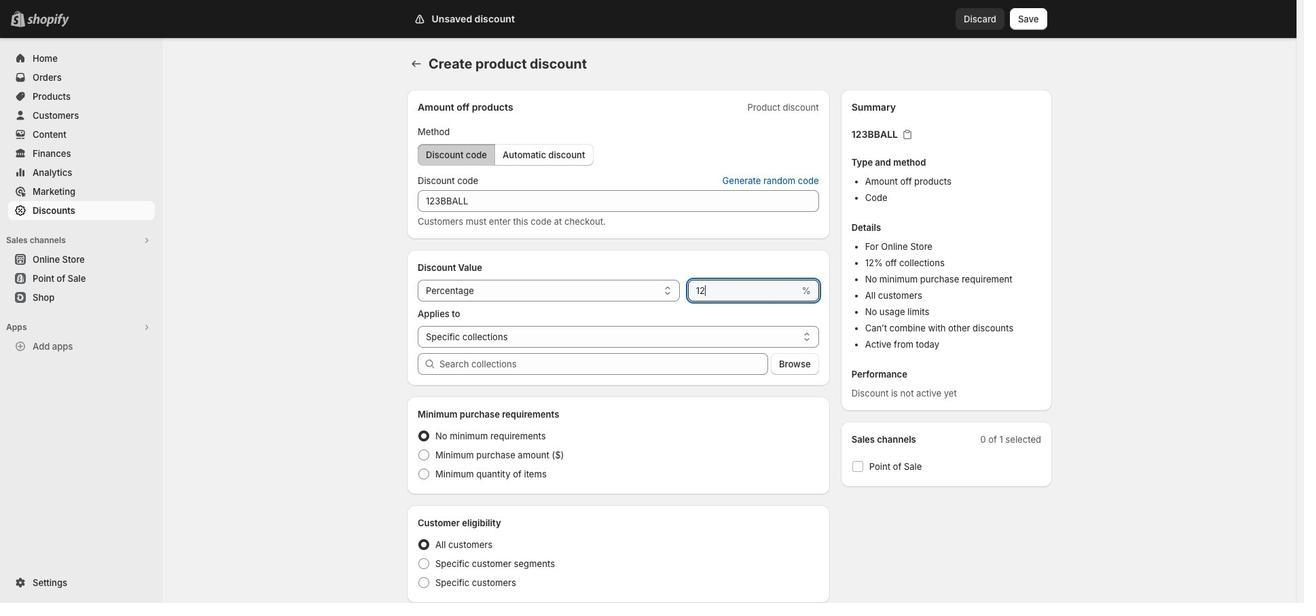 Task type: describe. For each thing, give the bounding box(es) containing it.
shopify image
[[30, 14, 72, 27]]

Search collections text field
[[439, 353, 768, 375]]



Task type: vqa. For each thing, say whether or not it's contained in the screenshot.
Search collections text box
yes



Task type: locate. For each thing, give the bounding box(es) containing it.
None text field
[[418, 190, 819, 212], [688, 280, 799, 302], [418, 190, 819, 212], [688, 280, 799, 302]]



